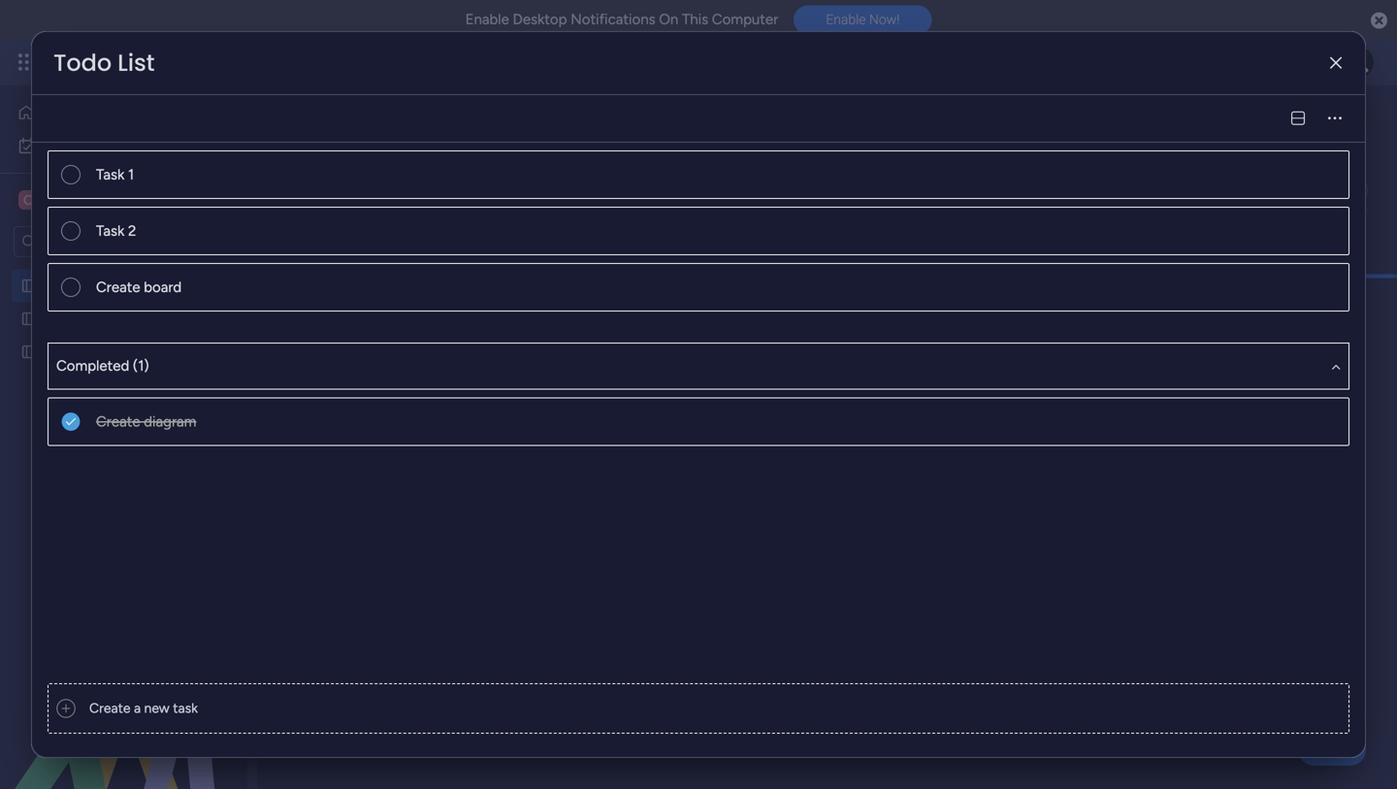 Task type: vqa. For each thing, say whether or not it's contained in the screenshot.
Filter popup button
yes



Task type: describe. For each thing, give the bounding box(es) containing it.
enable for enable desktop notifications on this computer
[[466, 11, 509, 28]]

/ for 2
[[1296, 182, 1302, 199]]

about
[[369, 147, 404, 164]]

1 horizontal spatial management
[[490, 100, 703, 144]]

task 1
[[96, 166, 134, 183]]

my work
[[45, 137, 96, 154]]

public board image for creative requests
[[20, 310, 39, 328]]

team workload button
[[403, 175, 526, 206]]

package
[[433, 147, 484, 164]]

Search field
[[562, 228, 621, 256]]

view
[[848, 182, 879, 199]]

collapse board header image
[[1348, 183, 1364, 198]]

table
[[357, 182, 389, 199]]

1 vertical spatial 1
[[128, 166, 134, 183]]

files
[[818, 182, 845, 199]]

my work link
[[12, 130, 236, 161]]

invite / 1 button
[[1234, 107, 1330, 138]]

widget
[[479, 233, 521, 250]]

new asset
[[302, 234, 366, 250]]

learn
[[297, 147, 331, 164]]

templates
[[504, 147, 565, 164]]

)
[[144, 357, 149, 375]]

Search in workspace field
[[41, 231, 162, 253]]

person button
[[631, 226, 716, 258]]

invite / 1
[[1270, 114, 1321, 131]]

main table
[[324, 182, 389, 199]]

enable desktop notifications on this computer
[[466, 11, 779, 28]]

1 horizontal spatial digital
[[295, 100, 392, 144]]

collaborative whiteboard
[[547, 182, 703, 199]]

completed ( 1 )
[[56, 357, 149, 375]]

assets
[[109, 191, 153, 209]]

creative assets
[[45, 191, 153, 209]]

this
[[408, 147, 430, 164]]

Digital asset management (DAM) field
[[290, 100, 815, 144]]

asset inside list box
[[88, 278, 120, 294]]

1 horizontal spatial digital asset management (dam)
[[295, 100, 810, 144]]

asset inside new asset button
[[334, 234, 366, 250]]

workspace selection element
[[18, 188, 156, 212]]

angle up image
[[1332, 359, 1342, 374]]

redesign
[[167, 344, 219, 360]]

/ for 1
[[1307, 114, 1312, 131]]

(
[[133, 357, 138, 375]]

website
[[46, 344, 96, 360]]

board
[[144, 278, 182, 296]]

https://youtu.be/9x6_kyyrn_e
[[602, 147, 789, 164]]

this
[[682, 11, 709, 28]]

create board
[[96, 278, 182, 296]]

creative requests
[[46, 311, 153, 327]]

of
[[488, 147, 501, 164]]

public board image
[[20, 343, 39, 361]]

add widget button
[[414, 226, 530, 257]]

v2 split view image
[[1292, 111, 1306, 125]]

dapulse x slim image
[[1331, 56, 1343, 70]]

person
[[662, 234, 704, 250]]

more
[[825, 146, 856, 163]]

integrate
[[1035, 182, 1090, 199]]

0 horizontal spatial (dam)
[[207, 278, 246, 294]]

completed
[[56, 357, 129, 375]]

add widget
[[450, 233, 521, 250]]

john smith image
[[1344, 47, 1375, 78]]

online docs
[[715, 182, 789, 199]]

enable now!
[[826, 11, 900, 27]]

1 for /
[[1316, 114, 1321, 131]]

add view image
[[905, 183, 913, 197]]

invite
[[1270, 114, 1304, 131]]

homepage
[[99, 344, 164, 360]]

task 2
[[96, 222, 136, 240]]

select product image
[[17, 52, 37, 72]]

more
[[334, 147, 365, 164]]

create for create board
[[96, 278, 140, 296]]

todo list
[[53, 47, 155, 79]]

work
[[67, 137, 96, 154]]

create for create diagram
[[96, 413, 140, 430]]

1 vertical spatial digital
[[46, 278, 84, 294]]

dapulse close image
[[1372, 11, 1388, 31]]

online docs button
[[700, 175, 803, 206]]



Task type: locate. For each thing, give the bounding box(es) containing it.
0 vertical spatial task
[[96, 166, 125, 183]]

asset right new
[[334, 234, 366, 250]]

(dam) right board
[[207, 278, 246, 294]]

task down creative assets at the top
[[96, 222, 125, 240]]

workspace image
[[18, 189, 38, 211]]

enable left desktop
[[466, 11, 509, 28]]

task up creative assets at the top
[[96, 166, 125, 183]]

0 vertical spatial public board image
[[20, 277, 39, 295]]

digital asset management (dam)
[[295, 100, 810, 144], [46, 278, 246, 294]]

2 down assets
[[128, 222, 136, 240]]

creative up 'website'
[[46, 311, 97, 327]]

1 vertical spatial task
[[96, 222, 125, 240]]

0 horizontal spatial 1
[[128, 166, 134, 183]]

new
[[302, 234, 330, 250]]

c
[[23, 192, 33, 208]]

2 create from the top
[[96, 413, 140, 430]]

workload
[[454, 182, 511, 199]]

online
[[715, 182, 754, 199]]

monday button
[[50, 37, 309, 87]]

digital
[[295, 100, 392, 144], [46, 278, 84, 294]]

1 enable from the left
[[466, 11, 509, 28]]

enable
[[466, 11, 509, 28], [826, 11, 866, 27]]

2 right 'automate'
[[1305, 182, 1313, 199]]

Create a new task text field
[[83, 684, 1349, 733]]

option
[[0, 268, 248, 272]]

1 vertical spatial 2
[[128, 222, 136, 240]]

desktop
[[513, 11, 567, 28]]

/
[[1307, 114, 1312, 131], [1296, 182, 1302, 199]]

collaborative
[[547, 182, 628, 199]]

1 horizontal spatial (dam)
[[710, 100, 810, 144]]

integrate button
[[1002, 170, 1189, 211]]

digital asset management (dam) up requests on the left top of the page
[[46, 278, 246, 294]]

2 task from the top
[[96, 222, 125, 240]]

help
[[1316, 740, 1350, 760]]

1 vertical spatial create
[[96, 413, 140, 430]]

/ inside invite / 1 button
[[1307, 114, 1312, 131]]

lottie animation image
[[0, 593, 248, 789]]

list box containing digital asset management (dam)
[[0, 266, 248, 631]]

1 task from the top
[[96, 166, 125, 183]]

list
[[118, 47, 155, 79]]

/ right v2 split view icon
[[1307, 114, 1312, 131]]

asset up "package"
[[400, 100, 482, 144]]

2
[[1305, 182, 1313, 199], [128, 222, 136, 240]]

1 vertical spatial (dam)
[[207, 278, 246, 294]]

management
[[490, 100, 703, 144], [123, 278, 203, 294]]

create
[[96, 278, 140, 296], [96, 413, 140, 430]]

1 vertical spatial management
[[123, 278, 203, 294]]

arrow down image
[[790, 230, 813, 254]]

task
[[96, 166, 125, 183], [96, 222, 125, 240]]

0 vertical spatial digital asset management (dam)
[[295, 100, 810, 144]]

docs
[[758, 182, 789, 199]]

2 horizontal spatial asset
[[400, 100, 482, 144]]

create up requests on the left top of the page
[[96, 278, 140, 296]]

more dots image
[[1329, 111, 1343, 125]]

1 vertical spatial creative
[[46, 311, 97, 327]]

Todo List field
[[49, 47, 160, 79]]

diagram
[[144, 413, 197, 430]]

(dam)
[[710, 100, 810, 144], [207, 278, 246, 294]]

add
[[450, 233, 475, 250]]

1 vertical spatial /
[[1296, 182, 1302, 199]]

2 horizontal spatial 1
[[1316, 114, 1321, 131]]

digital up more
[[295, 100, 392, 144]]

main table button
[[294, 175, 403, 206]]

0 horizontal spatial 2
[[128, 222, 136, 240]]

1 vertical spatial digital asset management (dam)
[[46, 278, 246, 294]]

filter button
[[721, 226, 813, 258]]

1 vertical spatial asset
[[334, 234, 366, 250]]

(dam) up see
[[710, 100, 810, 144]]

see more link
[[796, 145, 858, 164]]

team
[[418, 182, 450, 199]]

creative right c
[[45, 191, 105, 209]]

list box
[[0, 266, 248, 631]]

now!
[[870, 11, 900, 27]]

task for task 2
[[96, 222, 125, 240]]

new asset button
[[294, 226, 374, 258]]

management up requests on the left top of the page
[[123, 278, 203, 294]]

1 horizontal spatial /
[[1307, 114, 1312, 131]]

0 vertical spatial /
[[1307, 114, 1312, 131]]

enable for enable now!
[[826, 11, 866, 27]]

on
[[659, 11, 679, 28]]

learn more about this package of templates here: https://youtu.be/9x6_kyyrn_e see more
[[297, 146, 856, 164]]

help button
[[1299, 734, 1367, 766]]

files view
[[818, 182, 879, 199]]

see
[[798, 146, 821, 163]]

creative
[[45, 191, 105, 209], [46, 311, 97, 327]]

filter
[[752, 234, 783, 250]]

management up here: at the left
[[490, 100, 703, 144]]

digital asset management (dam) up templates
[[295, 100, 810, 144]]

1 create from the top
[[96, 278, 140, 296]]

0 horizontal spatial /
[[1296, 182, 1302, 199]]

enable left now!
[[826, 11, 866, 27]]

create left diagram
[[96, 413, 140, 430]]

0 vertical spatial management
[[490, 100, 703, 144]]

creative inside workspace selection element
[[45, 191, 105, 209]]

1
[[1316, 114, 1321, 131], [128, 166, 134, 183], [138, 357, 144, 375]]

team workload
[[418, 182, 511, 199]]

0 vertical spatial 1
[[1316, 114, 1321, 131]]

enable inside button
[[826, 11, 866, 27]]

0 horizontal spatial asset
[[88, 278, 120, 294]]

computer
[[712, 11, 779, 28]]

my
[[45, 137, 63, 154]]

asset
[[400, 100, 482, 144], [334, 234, 366, 250], [88, 278, 120, 294]]

1 inside button
[[1316, 114, 1321, 131]]

requests
[[100, 311, 153, 327]]

public board image for digital asset management (dam)
[[20, 277, 39, 295]]

0 vertical spatial asset
[[400, 100, 482, 144]]

0 vertical spatial create
[[96, 278, 140, 296]]

0 horizontal spatial management
[[123, 278, 203, 294]]

2 vertical spatial asset
[[88, 278, 120, 294]]

files view button
[[803, 175, 893, 206]]

0 vertical spatial 2
[[1305, 182, 1313, 199]]

here:
[[568, 147, 599, 164]]

/ right 'automate'
[[1296, 182, 1302, 199]]

creative for creative requests
[[46, 311, 97, 327]]

angle down image
[[383, 235, 392, 249]]

whiteboard
[[631, 182, 703, 199]]

website homepage redesign
[[46, 344, 219, 360]]

digital up creative requests in the left of the page
[[46, 278, 84, 294]]

1 horizontal spatial enable
[[826, 11, 866, 27]]

lottie animation element
[[0, 593, 248, 789]]

asset up creative requests in the left of the page
[[88, 278, 120, 294]]

create diagram
[[96, 413, 197, 430]]

2 vertical spatial 1
[[138, 357, 144, 375]]

0 vertical spatial digital
[[295, 100, 392, 144]]

public board image
[[20, 277, 39, 295], [20, 310, 39, 328]]

creative for creative assets
[[45, 191, 105, 209]]

0 vertical spatial (dam)
[[710, 100, 810, 144]]

v2 search image
[[548, 231, 562, 253]]

0 vertical spatial creative
[[45, 191, 105, 209]]

grid
[[297, 0, 1176, 698]]

0 horizontal spatial digital
[[46, 278, 84, 294]]

automate / 2
[[1232, 182, 1313, 199]]

collaborative whiteboard button
[[526, 175, 703, 206]]

automate
[[1232, 182, 1293, 199]]

main
[[324, 182, 353, 199]]

1 horizontal spatial 2
[[1305, 182, 1313, 199]]

todo
[[53, 47, 112, 79]]

2 enable from the left
[[826, 11, 866, 27]]

notifications
[[571, 11, 656, 28]]

monday
[[86, 51, 153, 73]]

1 horizontal spatial 1
[[138, 357, 144, 375]]

task for task 1
[[96, 166, 125, 183]]

1 vertical spatial public board image
[[20, 310, 39, 328]]

0 horizontal spatial enable
[[466, 11, 509, 28]]

my work option
[[12, 130, 236, 161]]

1 for (
[[138, 357, 144, 375]]

0 horizontal spatial digital asset management (dam)
[[46, 278, 246, 294]]

2 public board image from the top
[[20, 310, 39, 328]]

1 public board image from the top
[[20, 277, 39, 295]]

1 horizontal spatial asset
[[334, 234, 366, 250]]

enable now! button
[[794, 5, 932, 34]]



